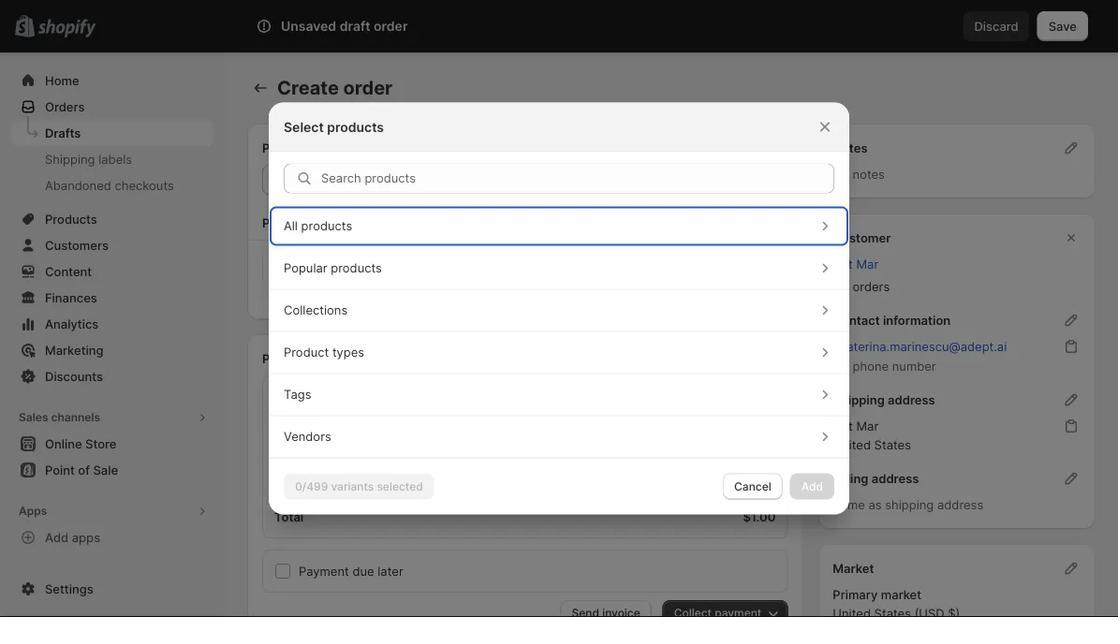 Task type: describe. For each thing, give the bounding box(es) containing it.
customer
[[833, 230, 891, 245]]

add apps
[[45, 530, 100, 545]]

total
[[274, 509, 304, 524]]

abandoned checkouts link
[[11, 172, 214, 199]]

market
[[881, 587, 922, 602]]

all
[[284, 219, 298, 233]]

0 vertical spatial order
[[374, 18, 408, 34]]

channels
[[51, 411, 100, 424]]

labels
[[98, 152, 132, 166]]

add discount button
[[263, 414, 362, 440]]

billing
[[833, 471, 869, 486]]

custom item does not require shipping
[[311, 250, 458, 283]]

mar for states
[[856, 419, 879, 433]]

payment for payment
[[262, 351, 314, 366]]

popular products
[[284, 261, 382, 275]]

settings link
[[11, 576, 214, 602]]

same
[[833, 497, 865, 512]]

add for add custom item
[[690, 140, 714, 155]]

orders link
[[11, 94, 214, 120]]

item inside add custom item button
[[763, 140, 788, 155]]

add custom item
[[690, 140, 788, 155]]

search
[[318, 19, 358, 33]]

$0.00 for add discount
[[742, 420, 776, 434]]

add for add discount
[[274, 420, 298, 434]]

cat for cat mar united states
[[833, 419, 853, 433]]

states
[[874, 437, 911, 452]]

does
[[311, 269, 340, 283]]

billing address
[[833, 471, 919, 486]]

all products
[[284, 219, 352, 233]]

discounts
[[45, 369, 103, 383]]

orders
[[853, 279, 890, 294]]

vendors
[[284, 429, 331, 444]]

primary market
[[833, 587, 922, 602]]

due
[[353, 564, 374, 578]]

select products dialog
[[0, 103, 1118, 515]]

create order
[[277, 76, 393, 99]]

no notes
[[833, 167, 885, 181]]

shipping labels
[[45, 152, 132, 166]]

cancel button
[[723, 473, 783, 500]]

checkouts
[[115, 178, 174, 192]]

cat mar link
[[833, 257, 879, 271]]

address for billing address
[[872, 471, 919, 486]]

market
[[833, 561, 874, 575]]

add apps button
[[11, 524, 214, 551]]

shipping inside custom item does not require shipping
[[410, 269, 458, 283]]

ecaterina.marinescu@adept.ai
[[833, 339, 1007, 354]]

3 $0.00 from the top
[[742, 479, 776, 494]]

add for add apps
[[45, 530, 69, 545]]

information
[[883, 313, 951, 327]]

not
[[344, 269, 363, 283]]

draft
[[340, 18, 370, 34]]

create
[[277, 76, 339, 99]]

sales
[[19, 411, 48, 424]]

unsaved
[[281, 18, 336, 34]]

1 vertical spatial order
[[343, 76, 393, 99]]

search button
[[287, 11, 831, 41]]

no for no phone number
[[833, 359, 849, 373]]

payment for payment due later
[[299, 564, 349, 578]]

Search products text field
[[321, 163, 834, 193]]

calculated
[[458, 479, 518, 494]]

discount
[[301, 420, 351, 434]]

shipping for shipping address
[[833, 392, 885, 407]]

apps
[[19, 504, 47, 518]]

cat mar no orders
[[833, 257, 890, 294]]

no phone number
[[833, 359, 936, 373]]

add discount
[[274, 420, 351, 434]]

products for popular products
[[331, 261, 382, 275]]

cancel
[[734, 479, 771, 493]]

discounts link
[[11, 363, 214, 390]]

payment due later
[[299, 564, 403, 578]]

same as shipping address
[[833, 497, 983, 512]]

require
[[366, 269, 406, 283]]

add for add shipping or delivery
[[274, 449, 298, 464]]

contact information
[[833, 313, 951, 327]]

unsaved draft order
[[281, 18, 408, 34]]

united
[[833, 437, 871, 452]]



Task type: vqa. For each thing, say whether or not it's contained in the screenshot.
Home
yes



Task type: locate. For each thing, give the bounding box(es) containing it.
0 vertical spatial products
[[327, 119, 384, 135]]

—
[[434, 420, 446, 434], [434, 449, 446, 464]]

product for product
[[262, 215, 309, 230]]

abandoned
[[45, 178, 111, 192]]

notes
[[853, 167, 885, 181]]

2 vertical spatial $0.00
[[742, 479, 776, 494]]

order up 'select products'
[[343, 76, 393, 99]]

products for all products
[[301, 219, 352, 233]]

no down 'cat mar' 'link'
[[833, 279, 849, 294]]

$1.00
[[311, 287, 342, 302], [743, 509, 776, 524]]

order
[[374, 18, 408, 34], [343, 76, 393, 99]]

mar for orders
[[856, 257, 879, 271]]

custom inside add custom item button
[[717, 140, 760, 155]]

3 no from the top
[[833, 359, 849, 373]]

1 vertical spatial mar
[[856, 419, 879, 433]]

add
[[690, 140, 714, 155], [274, 420, 298, 434], [274, 449, 298, 464], [45, 530, 69, 545]]

1 horizontal spatial custom
[[717, 140, 760, 155]]

0 horizontal spatial $1.00
[[311, 287, 342, 302]]

discard
[[974, 19, 1019, 33]]

$1.00 down does
[[311, 287, 342, 302]]

1 no from the top
[[833, 167, 849, 181]]

later
[[378, 564, 403, 578]]

browse by list box
[[269, 206, 849, 457]]

contact
[[833, 313, 880, 327]]

1 horizontal spatial $1.00
[[743, 509, 776, 524]]

$0.00
[[742, 420, 776, 434], [742, 449, 776, 464], [742, 479, 776, 494]]

0 vertical spatial item
[[763, 140, 788, 155]]

add custom item button
[[679, 135, 799, 161]]

popular
[[284, 261, 327, 275]]

address down the number
[[888, 392, 935, 407]]

product types
[[284, 345, 364, 360]]

cat inside the cat mar united states
[[833, 419, 853, 433]]

2 vertical spatial products
[[331, 261, 382, 275]]

no
[[833, 167, 849, 181], [833, 279, 849, 294], [833, 359, 849, 373]]

subtotal
[[274, 390, 323, 404]]

1 — from the top
[[434, 420, 446, 434]]

1 vertical spatial custom
[[311, 250, 355, 265]]

product up popular
[[262, 215, 309, 230]]

not calculated
[[434, 479, 518, 494]]

0 horizontal spatial shipping
[[301, 449, 350, 464]]

1 vertical spatial payment
[[299, 564, 349, 578]]

product
[[262, 215, 309, 230], [284, 345, 329, 360]]

add shipping or delivery button
[[263, 444, 425, 470]]

add shipping or delivery
[[274, 449, 414, 464]]

$0.00 for add shipping or delivery
[[742, 449, 776, 464]]

2 no from the top
[[833, 279, 849, 294]]

cat inside cat mar no orders
[[833, 257, 853, 271]]

tags
[[284, 387, 311, 402]]

1 cat from the top
[[833, 257, 853, 271]]

phone
[[853, 359, 889, 373]]

product inside the browse by list box
[[284, 345, 329, 360]]

2 $0.00 from the top
[[742, 449, 776, 464]]

1 horizontal spatial shipping
[[833, 392, 885, 407]]

delivery
[[369, 449, 414, 464]]

shipping down phone
[[833, 392, 885, 407]]

— for add shipping or delivery
[[434, 449, 446, 464]]

2 cat from the top
[[833, 419, 853, 433]]

0 vertical spatial address
[[888, 392, 935, 407]]

shipping address
[[833, 392, 935, 407]]

cat up united
[[833, 419, 853, 433]]

product for product types
[[284, 345, 329, 360]]

1 horizontal spatial item
[[763, 140, 788, 155]]

shopify image
[[38, 19, 96, 38]]

abandoned checkouts
[[45, 178, 174, 192]]

types
[[332, 345, 364, 360]]

0 vertical spatial custom
[[717, 140, 760, 155]]

shipping
[[410, 269, 458, 283], [301, 449, 350, 464], [885, 497, 934, 512]]

$1.00 down cancel button
[[743, 509, 776, 524]]

2 horizontal spatial shipping
[[885, 497, 934, 512]]

save button
[[1037, 11, 1088, 41]]

0 vertical spatial shipping
[[410, 269, 458, 283]]

primary
[[833, 587, 878, 602]]

0 vertical spatial —
[[434, 420, 446, 434]]

0 vertical spatial product
[[262, 215, 309, 230]]

1 vertical spatial $1.00
[[743, 509, 776, 524]]

1 horizontal spatial shipping
[[410, 269, 458, 283]]

discard link
[[963, 11, 1030, 41]]

cat mar united states
[[833, 419, 911, 452]]

1 vertical spatial products
[[301, 219, 352, 233]]

address up same as shipping address
[[872, 471, 919, 486]]

home link
[[11, 67, 214, 94]]

2 vertical spatial address
[[937, 497, 983, 512]]

2 vertical spatial no
[[833, 359, 849, 373]]

drafts
[[45, 125, 81, 140]]

shipping inside 'link'
[[45, 152, 95, 166]]

no left phone
[[833, 359, 849, 373]]

save
[[1049, 19, 1077, 33]]

shipping inside "button"
[[301, 449, 350, 464]]

shipping right require
[[410, 269, 458, 283]]

add inside "button"
[[274, 449, 298, 464]]

shipping down vendors on the bottom left of the page
[[301, 449, 350, 464]]

0 vertical spatial $1.00
[[311, 287, 342, 302]]

apps
[[72, 530, 100, 545]]

1 vertical spatial shipping
[[833, 392, 885, 407]]

number
[[892, 359, 936, 373]]

0 vertical spatial mar
[[856, 257, 879, 271]]

as
[[869, 497, 882, 512]]

custom inside custom item does not require shipping
[[311, 250, 355, 265]]

payment
[[262, 351, 314, 366], [299, 564, 349, 578]]

$1.00 inside button
[[311, 287, 342, 302]]

2 — from the top
[[434, 449, 446, 464]]

order right draft
[[374, 18, 408, 34]]

payment up tags
[[262, 351, 314, 366]]

cat down the customer
[[833, 257, 853, 271]]

2 mar from the top
[[856, 419, 879, 433]]

shipping right as
[[885, 497, 934, 512]]

item
[[763, 140, 788, 155], [358, 250, 384, 265]]

product left types
[[284, 345, 329, 360]]

address right as
[[937, 497, 983, 512]]

select
[[284, 119, 324, 135]]

payment left due
[[299, 564, 349, 578]]

1 $0.00 from the top
[[742, 420, 776, 434]]

add inside button
[[690, 140, 714, 155]]

address for shipping address
[[888, 392, 935, 407]]

1 vertical spatial item
[[358, 250, 384, 265]]

— for add discount
[[434, 420, 446, 434]]

0 vertical spatial $0.00
[[742, 420, 776, 434]]

products for select products
[[327, 119, 384, 135]]

sales channels button
[[11, 405, 214, 431]]

shipping labels link
[[11, 146, 214, 172]]

select products
[[284, 119, 384, 135]]

no left "notes"
[[833, 167, 849, 181]]

cat for cat mar no orders
[[833, 257, 853, 271]]

shipping for shipping labels
[[45, 152, 95, 166]]

1 vertical spatial address
[[872, 471, 919, 486]]

mar inside cat mar no orders
[[856, 257, 879, 271]]

1 mar from the top
[[856, 257, 879, 271]]

settings
[[45, 582, 93, 596]]

item left notes
[[763, 140, 788, 155]]

notes
[[833, 140, 868, 155]]

0 vertical spatial shipping
[[45, 152, 95, 166]]

no for no notes
[[833, 167, 849, 181]]

0 vertical spatial no
[[833, 167, 849, 181]]

0 horizontal spatial shipping
[[45, 152, 95, 166]]

item up require
[[358, 250, 384, 265]]

0 horizontal spatial item
[[358, 250, 384, 265]]

1 vertical spatial cat
[[833, 419, 853, 433]]

1 vertical spatial $0.00
[[742, 449, 776, 464]]

address
[[888, 392, 935, 407], [872, 471, 919, 486], [937, 497, 983, 512]]

mar up orders
[[856, 257, 879, 271]]

no inside cat mar no orders
[[833, 279, 849, 294]]

or
[[353, 449, 365, 464]]

products
[[262, 140, 315, 155]]

1 vertical spatial shipping
[[301, 449, 350, 464]]

apps button
[[11, 498, 214, 524]]

not
[[434, 479, 455, 494]]

0 horizontal spatial custom
[[311, 250, 355, 265]]

collections
[[284, 303, 348, 317]]

ecaterina.marinescu@adept.ai button
[[822, 333, 1018, 360]]

1 vertical spatial no
[[833, 279, 849, 294]]

products
[[327, 119, 384, 135], [301, 219, 352, 233], [331, 261, 382, 275]]

sales channels
[[19, 411, 100, 424]]

mar inside the cat mar united states
[[856, 419, 879, 433]]

orders
[[45, 99, 85, 114]]

0 vertical spatial cat
[[833, 257, 853, 271]]

2 vertical spatial shipping
[[885, 497, 934, 512]]

0 vertical spatial payment
[[262, 351, 314, 366]]

shipping down drafts
[[45, 152, 95, 166]]

$1.00 button
[[300, 282, 353, 308]]

mar up united
[[856, 419, 879, 433]]

1 vertical spatial product
[[284, 345, 329, 360]]

item inside custom item does not require shipping
[[358, 250, 384, 265]]

home
[[45, 73, 79, 88]]

1 vertical spatial —
[[434, 449, 446, 464]]

drafts link
[[11, 120, 214, 146]]

shipping
[[45, 152, 95, 166], [833, 392, 885, 407]]



